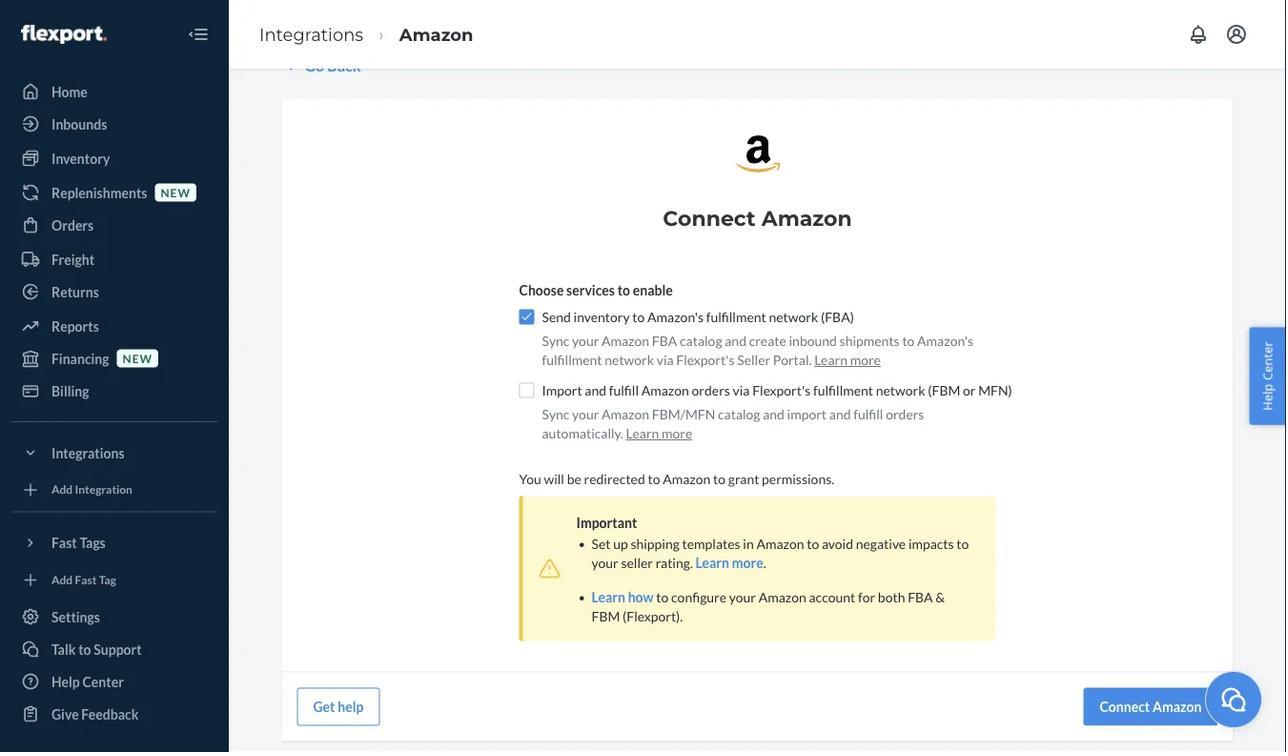 Task type: describe. For each thing, give the bounding box(es) containing it.
account
[[809, 589, 856, 605]]

2 horizontal spatial fulfillment
[[813, 382, 873, 398]]

0 vertical spatial fulfillment
[[706, 308, 766, 325]]

billing
[[51, 383, 89, 399]]

flexport's inside the sync your amazon fba catalog and create inbound shipments to amazon's fulfillment network via flexport's seller portal.
[[676, 351, 735, 367]]

fast inside dropdown button
[[51, 535, 77, 551]]

amazon's inside the sync your amazon fba catalog and create inbound shipments to amazon's fulfillment network via flexport's seller portal.
[[917, 332, 974, 348]]

billing link
[[11, 376, 217, 406]]

help center inside help center 'button'
[[1259, 342, 1276, 411]]

to left grant
[[713, 470, 726, 487]]

inbounds link
[[11, 109, 217, 139]]

and inside the sync your amazon fba catalog and create inbound shipments to amazon's fulfillment network via flexport's seller portal.
[[725, 332, 747, 348]]

send
[[542, 308, 571, 325]]

learn more for automatically.
[[626, 425, 693, 441]]

avoid
[[822, 535, 853, 551]]

integrations inside breadcrumbs navigation
[[259, 24, 363, 45]]

new for financing
[[123, 351, 153, 365]]

(fbm
[[928, 382, 961, 398]]

network inside the sync your amazon fba catalog and create inbound shipments to amazon's fulfillment network via flexport's seller portal.
[[605, 351, 654, 367]]

orders inside sync your amazon fbm/mfn catalog and import and fulfill orders automatically.
[[886, 406, 924, 422]]

settings
[[51, 609, 100, 625]]

home
[[51, 83, 88, 100]]

talk to support
[[51, 641, 142, 657]]

inventory
[[51, 150, 110, 166]]

give
[[51, 706, 79, 722]]

to inside the to configure your amazon account for both fba & fbm (flexport).
[[656, 589, 669, 605]]

inventory
[[574, 308, 630, 325]]

returns
[[51, 284, 99, 300]]

center inside 'button'
[[1259, 342, 1276, 381]]

to inside button
[[78, 641, 91, 657]]

home link
[[11, 76, 217, 107]]

import
[[787, 406, 827, 422]]

1 horizontal spatial learn more button
[[696, 553, 763, 572]]

open account menu image
[[1225, 23, 1248, 46]]

connect amazon button
[[1084, 687, 1218, 725]]

go back
[[305, 55, 361, 74]]

0 horizontal spatial fulfill
[[609, 382, 639, 398]]

amazon inside sync your amazon fbm/mfn catalog and import and fulfill orders automatically.
[[602, 406, 649, 422]]

amazon inside "button"
[[1153, 698, 1202, 715]]

feedback
[[81, 706, 139, 722]]

get help
[[313, 698, 364, 715]]

(flexport).
[[623, 608, 683, 624]]

learn down fbm/mfn
[[626, 425, 659, 441]]

support
[[94, 641, 142, 657]]

templates
[[682, 535, 741, 551]]

sync your amazon fbm/mfn catalog and import and fulfill orders automatically.
[[542, 406, 924, 441]]

your inside sync your amazon fbm/mfn catalog and import and fulfill orders automatically.
[[572, 406, 599, 422]]

inventory link
[[11, 143, 217, 174]]

inbounds
[[51, 116, 107, 132]]

enable
[[633, 282, 673, 298]]

add for add fast tag
[[51, 573, 73, 587]]

learn down inbound
[[814, 351, 848, 367]]

learn more .
[[696, 554, 766, 571]]

help center link
[[11, 666, 217, 697]]

sync for sync your amazon fba catalog and create inbound shipments to amazon's fulfillment network via flexport's seller portal.
[[542, 332, 570, 348]]

to left avoid
[[807, 535, 819, 551]]

talk
[[51, 641, 76, 657]]

fbm
[[592, 608, 620, 624]]

reports
[[51, 318, 99, 334]]

your inside the set up shipping templates in amazon to avoid negative impacts to your seller rating.
[[592, 554, 619, 571]]

close navigation image
[[187, 23, 210, 46]]

1 vertical spatial help
[[51, 674, 80, 690]]

0 horizontal spatial connect
[[663, 204, 756, 230]]

help
[[338, 698, 364, 715]]

create
[[749, 332, 786, 348]]

1 horizontal spatial via
[[733, 382, 750, 398]]

freight link
[[11, 244, 217, 275]]

integrations button
[[11, 438, 217, 468]]

flexport logo image
[[21, 25, 107, 44]]

send inventory to amazon's fulfillment network (fba)
[[542, 308, 854, 325]]

or
[[963, 382, 976, 398]]

open notifications image
[[1187, 23, 1210, 46]]

shipping
[[631, 535, 680, 551]]

important
[[576, 514, 637, 530]]

talk to support button
[[11, 634, 217, 665]]

learn how link
[[592, 589, 654, 605]]

0 horizontal spatial amazon's
[[647, 308, 704, 325]]

fulfillment inside the sync your amazon fba catalog and create inbound shipments to amazon's fulfillment network via flexport's seller portal.
[[542, 351, 602, 367]]

fbm/mfn
[[652, 406, 715, 422]]

integrations link
[[259, 24, 363, 45]]

orders link
[[11, 210, 217, 240]]

how
[[628, 589, 654, 605]]

more for automatically.
[[662, 425, 693, 441]]

give feedback button
[[11, 699, 217, 729]]

1 horizontal spatial more
[[732, 554, 763, 571]]

shipments
[[840, 332, 900, 348]]

give feedback
[[51, 706, 139, 722]]

more for amazon's
[[850, 351, 881, 367]]

tag
[[99, 573, 116, 587]]

both
[[878, 589, 905, 605]]

get
[[313, 698, 335, 715]]

add fast tag
[[51, 573, 116, 587]]

fulfill inside sync your amazon fbm/mfn catalog and import and fulfill orders automatically.
[[854, 406, 883, 422]]

you
[[519, 470, 541, 487]]

for
[[858, 589, 875, 605]]

to right redirected
[[648, 470, 660, 487]]

ojiud image
[[1220, 685, 1248, 714]]

.
[[763, 554, 766, 571]]

import
[[542, 382, 582, 398]]

permissions.
[[762, 470, 835, 487]]



Task type: vqa. For each thing, say whether or not it's contained in the screenshot.
"selection"
no



Task type: locate. For each thing, give the bounding box(es) containing it.
1 vertical spatial orders
[[886, 406, 924, 422]]

new for replenishments
[[161, 185, 191, 199]]

replenishments
[[51, 185, 147, 201]]

your
[[572, 332, 599, 348], [572, 406, 599, 422], [592, 554, 619, 571], [729, 589, 756, 605]]

1 vertical spatial fba
[[908, 589, 933, 605]]

your up automatically.
[[572, 406, 599, 422]]

your down learn more .
[[729, 589, 756, 605]]

0 vertical spatial orders
[[692, 382, 730, 398]]

learn more button for network
[[814, 350, 881, 369]]

configure
[[671, 589, 727, 605]]

sync inside the sync your amazon fba catalog and create inbound shipments to amazon's fulfillment network via flexport's seller portal.
[[542, 332, 570, 348]]

help center inside help center link
[[51, 674, 124, 690]]

add integration
[[51, 483, 132, 496]]

add integration link
[[11, 476, 217, 504]]

via inside the sync your amazon fba catalog and create inbound shipments to amazon's fulfillment network via flexport's seller portal.
[[657, 351, 674, 367]]

orders down shipments
[[886, 406, 924, 422]]

sync inside sync your amazon fbm/mfn catalog and import and fulfill orders automatically.
[[542, 406, 570, 422]]

2 vertical spatial fulfillment
[[813, 382, 873, 398]]

network left (fbm at right
[[876, 382, 925, 398]]

2 vertical spatial learn more button
[[696, 553, 763, 572]]

sync
[[542, 332, 570, 348], [542, 406, 570, 422]]

tags
[[80, 535, 106, 551]]

1 horizontal spatial integrations
[[259, 24, 363, 45]]

catalog inside the sync your amazon fba catalog and create inbound shipments to amazon's fulfillment network via flexport's seller portal.
[[680, 332, 722, 348]]

learn more down shipments
[[814, 351, 881, 367]]

orders up fbm/mfn
[[692, 382, 730, 398]]

1 horizontal spatial connect amazon
[[1100, 698, 1202, 715]]

automatically.
[[542, 425, 623, 441]]

1 horizontal spatial network
[[769, 308, 818, 325]]

0 vertical spatial learn more button
[[814, 350, 881, 369]]

flexport's
[[676, 351, 735, 367], [752, 382, 811, 398]]

fast tags button
[[11, 528, 217, 558]]

learn how
[[592, 589, 654, 605]]

freight
[[51, 251, 94, 267]]

to left enable
[[618, 282, 630, 298]]

1 horizontal spatial new
[[161, 185, 191, 199]]

your down inventory
[[572, 332, 599, 348]]

1 vertical spatial sync
[[542, 406, 570, 422]]

0 vertical spatial sync
[[542, 332, 570, 348]]

via
[[657, 351, 674, 367], [733, 382, 750, 398]]

integrations inside 'dropdown button'
[[51, 445, 125, 461]]

fulfill up automatically.
[[609, 382, 639, 398]]

1 horizontal spatial center
[[1259, 342, 1276, 381]]

be
[[567, 470, 581, 487]]

fba down "send inventory to amazon's fulfillment network (fba)"
[[652, 332, 677, 348]]

1 horizontal spatial fba
[[908, 589, 933, 605]]

settings link
[[11, 602, 217, 632]]

go back button
[[282, 54, 361, 76]]

to down enable
[[632, 308, 645, 325]]

(fba)
[[821, 308, 854, 325]]

0 horizontal spatial help center
[[51, 674, 124, 690]]

learn more down fbm/mfn
[[626, 425, 693, 441]]

1 vertical spatial fast
[[75, 573, 97, 587]]

integrations up go
[[259, 24, 363, 45]]

help center button
[[1249, 327, 1286, 425]]

in
[[743, 535, 754, 551]]

amazon inside the sync your amazon fba catalog and create inbound shipments to amazon's fulfillment network via flexport's seller portal.
[[602, 332, 649, 348]]

1 vertical spatial flexport's
[[752, 382, 811, 398]]

add for add integration
[[51, 483, 73, 496]]

catalog down "send inventory to amazon's fulfillment network (fba)"
[[680, 332, 722, 348]]

orders
[[51, 217, 94, 233]]

you will be redirected to amazon to grant permissions.
[[519, 470, 835, 487]]

get help button
[[297, 687, 380, 725]]

2 horizontal spatial network
[[876, 382, 925, 398]]

learn more button for via
[[626, 423, 693, 442]]

sync for sync your amazon fbm/mfn catalog and import and fulfill orders automatically.
[[542, 406, 570, 422]]

rating.
[[656, 554, 693, 571]]

1 vertical spatial new
[[123, 351, 153, 365]]

will
[[544, 470, 564, 487]]

0 vertical spatial new
[[161, 185, 191, 199]]

2 horizontal spatial learn more button
[[814, 350, 881, 369]]

inbound
[[789, 332, 837, 348]]

1 vertical spatial amazon's
[[917, 332, 974, 348]]

1 vertical spatial learn more button
[[626, 423, 693, 442]]

1 horizontal spatial learn more
[[814, 351, 881, 367]]

more down in
[[732, 554, 763, 571]]

0 vertical spatial help center
[[1259, 342, 1276, 411]]

up
[[613, 535, 628, 551]]

to right shipments
[[902, 332, 915, 348]]

fba
[[652, 332, 677, 348], [908, 589, 933, 605]]

amazon link
[[399, 24, 473, 45]]

fba inside the to configure your amazon account for both fba & fbm (flexport).
[[908, 589, 933, 605]]

1 vertical spatial add
[[51, 573, 73, 587]]

1 horizontal spatial fulfillment
[[706, 308, 766, 325]]

more down fbm/mfn
[[662, 425, 693, 441]]

amazon inside the set up shipping templates in amazon to avoid negative impacts to your seller rating.
[[756, 535, 804, 551]]

0 vertical spatial amazon's
[[647, 308, 704, 325]]

learn
[[814, 351, 848, 367], [626, 425, 659, 441], [696, 554, 729, 571], [592, 589, 625, 605]]

2 sync from the top
[[542, 406, 570, 422]]

flexport's down the "portal."
[[752, 382, 811, 398]]

financing
[[51, 350, 109, 367]]

help inside 'button'
[[1259, 384, 1276, 411]]

1 vertical spatial network
[[605, 351, 654, 367]]

fast tags
[[51, 535, 106, 551]]

1 horizontal spatial flexport's
[[752, 382, 811, 398]]

portal.
[[773, 351, 812, 367]]

learn up fbm
[[592, 589, 625, 605]]

flexport's down "send inventory to amazon's fulfillment network (fba)"
[[676, 351, 735, 367]]

amazon's down enable
[[647, 308, 704, 325]]

choose services to enable
[[519, 282, 673, 298]]

1 horizontal spatial amazon's
[[917, 332, 974, 348]]

0 horizontal spatial orders
[[692, 382, 730, 398]]

set
[[592, 535, 611, 551]]

seller
[[737, 351, 771, 367]]

mfn)
[[978, 382, 1012, 398]]

new up "orders" link
[[161, 185, 191, 199]]

0 vertical spatial fulfill
[[609, 382, 639, 398]]

0 horizontal spatial new
[[123, 351, 153, 365]]

to
[[618, 282, 630, 298], [632, 308, 645, 325], [902, 332, 915, 348], [648, 470, 660, 487], [713, 470, 726, 487], [807, 535, 819, 551], [957, 535, 969, 551], [656, 589, 669, 605], [78, 641, 91, 657]]

0 horizontal spatial via
[[657, 351, 674, 367]]

2 horizontal spatial more
[[850, 351, 881, 367]]

1 vertical spatial fulfillment
[[542, 351, 602, 367]]

2 vertical spatial more
[[732, 554, 763, 571]]

0 vertical spatial via
[[657, 351, 674, 367]]

amazon's up (fbm at right
[[917, 332, 974, 348]]

1 horizontal spatial connect
[[1100, 698, 1150, 715]]

fulfill right import
[[854, 406, 883, 422]]

0 vertical spatial connect
[[663, 204, 756, 230]]

0 horizontal spatial integrations
[[51, 445, 125, 461]]

None checkbox
[[519, 382, 534, 397]]

1 horizontal spatial help center
[[1259, 342, 1276, 411]]

sync down the "send"
[[542, 332, 570, 348]]

learn down 'templates'
[[696, 554, 729, 571]]

your down set
[[592, 554, 619, 571]]

amazon inside breadcrumbs navigation
[[399, 24, 473, 45]]

1 vertical spatial learn more
[[626, 425, 693, 441]]

2 vertical spatial network
[[876, 382, 925, 398]]

back
[[327, 55, 361, 74]]

via down "send inventory to amazon's fulfillment network (fba)"
[[657, 351, 674, 367]]

sync your amazon fba catalog and create inbound shipments to amazon's fulfillment network via flexport's seller portal.
[[542, 332, 974, 367]]

reports link
[[11, 311, 217, 341]]

to right talk
[[78, 641, 91, 657]]

set up shipping templates in amazon to avoid negative impacts to your seller rating.
[[592, 535, 969, 571]]

1 vertical spatial help center
[[51, 674, 124, 690]]

connect amazon inside "button"
[[1100, 698, 1202, 715]]

center
[[1259, 342, 1276, 381], [82, 674, 124, 690]]

0 vertical spatial connect amazon
[[663, 204, 852, 230]]

more down shipments
[[850, 351, 881, 367]]

breadcrumbs navigation
[[244, 7, 489, 62]]

0 vertical spatial network
[[769, 308, 818, 325]]

0 vertical spatial catalog
[[680, 332, 722, 348]]

go
[[305, 55, 324, 74]]

0 horizontal spatial help
[[51, 674, 80, 690]]

0 horizontal spatial center
[[82, 674, 124, 690]]

1 vertical spatial more
[[662, 425, 693, 441]]

&
[[936, 589, 945, 605]]

1 vertical spatial connect amazon
[[1100, 698, 1202, 715]]

0 horizontal spatial network
[[605, 351, 654, 367]]

1 horizontal spatial help
[[1259, 384, 1276, 411]]

network
[[769, 308, 818, 325], [605, 351, 654, 367], [876, 382, 925, 398]]

learn more button
[[814, 350, 881, 369], [626, 423, 693, 442], [696, 553, 763, 572]]

None checkbox
[[519, 309, 534, 324]]

and
[[725, 332, 747, 348], [585, 382, 607, 398], [763, 406, 785, 422], [829, 406, 851, 422]]

fulfillment
[[706, 308, 766, 325], [542, 351, 602, 367], [813, 382, 873, 398]]

integration
[[75, 483, 132, 496]]

0 vertical spatial add
[[51, 483, 73, 496]]

0 horizontal spatial fba
[[652, 332, 677, 348]]

0 horizontal spatial learn more
[[626, 425, 693, 441]]

learn more button down 'templates'
[[696, 553, 763, 572]]

network up inbound
[[769, 308, 818, 325]]

orders
[[692, 382, 730, 398], [886, 406, 924, 422]]

0 vertical spatial integrations
[[259, 24, 363, 45]]

catalog down import and fulfill amazon orders via flexport's fulfillment network (fbm or mfn)
[[718, 406, 760, 422]]

to configure your amazon account for both fba & fbm (flexport).
[[592, 589, 945, 624]]

your inside the sync your amazon fba catalog and create inbound shipments to amazon's fulfillment network via flexport's seller portal.
[[572, 332, 599, 348]]

help
[[1259, 384, 1276, 411], [51, 674, 80, 690]]

catalog for fulfillment
[[680, 332, 722, 348]]

0 horizontal spatial connect amazon
[[663, 204, 852, 230]]

returns link
[[11, 277, 217, 307]]

1 vertical spatial via
[[733, 382, 750, 398]]

fast left the tags
[[51, 535, 77, 551]]

0 vertical spatial help
[[1259, 384, 1276, 411]]

add fast tag link
[[11, 566, 217, 594]]

1 add from the top
[[51, 483, 73, 496]]

2 add from the top
[[51, 573, 73, 587]]

redirected
[[584, 470, 645, 487]]

connect
[[663, 204, 756, 230], [1100, 698, 1150, 715]]

learn more button down shipments
[[814, 350, 881, 369]]

0 vertical spatial more
[[850, 351, 881, 367]]

0 vertical spatial center
[[1259, 342, 1276, 381]]

1 sync from the top
[[542, 332, 570, 348]]

fba inside the sync your amazon fba catalog and create inbound shipments to amazon's fulfillment network via flexport's seller portal.
[[652, 332, 677, 348]]

network down inventory
[[605, 351, 654, 367]]

choose
[[519, 282, 564, 298]]

0 vertical spatial fba
[[652, 332, 677, 348]]

0 horizontal spatial flexport's
[[676, 351, 735, 367]]

add left integration
[[51, 483, 73, 496]]

1 vertical spatial center
[[82, 674, 124, 690]]

your inside the to configure your amazon account for both fba & fbm (flexport).
[[729, 589, 756, 605]]

learn more button down fbm/mfn
[[626, 423, 693, 442]]

connect amazon
[[663, 204, 852, 230], [1100, 698, 1202, 715]]

0 horizontal spatial learn more button
[[626, 423, 693, 442]]

new down "reports" link
[[123, 351, 153, 365]]

1 vertical spatial catalog
[[718, 406, 760, 422]]

learn more for amazon's
[[814, 351, 881, 367]]

add up settings
[[51, 573, 73, 587]]

0 vertical spatial fast
[[51, 535, 77, 551]]

0 vertical spatial learn more
[[814, 351, 881, 367]]

1 vertical spatial fulfill
[[854, 406, 883, 422]]

integrations up add integration
[[51, 445, 125, 461]]

1 horizontal spatial fulfill
[[854, 406, 883, 422]]

sync down import
[[542, 406, 570, 422]]

0 horizontal spatial fulfillment
[[542, 351, 602, 367]]

amazon inside the to configure your amazon account for both fba & fbm (flexport).
[[759, 589, 806, 605]]

catalog for orders
[[718, 406, 760, 422]]

import and fulfill amazon orders via flexport's fulfillment network (fbm or mfn)
[[542, 382, 1012, 398]]

help center
[[1259, 342, 1276, 411], [51, 674, 124, 690]]

seller
[[621, 554, 653, 571]]

via down seller
[[733, 382, 750, 398]]

fast left tag
[[75, 573, 97, 587]]

0 vertical spatial flexport's
[[676, 351, 735, 367]]

impacts
[[909, 535, 954, 551]]

to right impacts
[[957, 535, 969, 551]]

to inside the sync your amazon fba catalog and create inbound shipments to amazon's fulfillment network via flexport's seller portal.
[[902, 332, 915, 348]]

0 horizontal spatial more
[[662, 425, 693, 441]]

to up (flexport).
[[656, 589, 669, 605]]

services
[[566, 282, 615, 298]]

1 vertical spatial connect
[[1100, 698, 1150, 715]]

catalog inside sync your amazon fbm/mfn catalog and import and fulfill orders automatically.
[[718, 406, 760, 422]]

fulfill
[[609, 382, 639, 398], [854, 406, 883, 422]]

1 horizontal spatial orders
[[886, 406, 924, 422]]

1 vertical spatial integrations
[[51, 445, 125, 461]]

connect inside "button"
[[1100, 698, 1150, 715]]

fba left the &
[[908, 589, 933, 605]]



